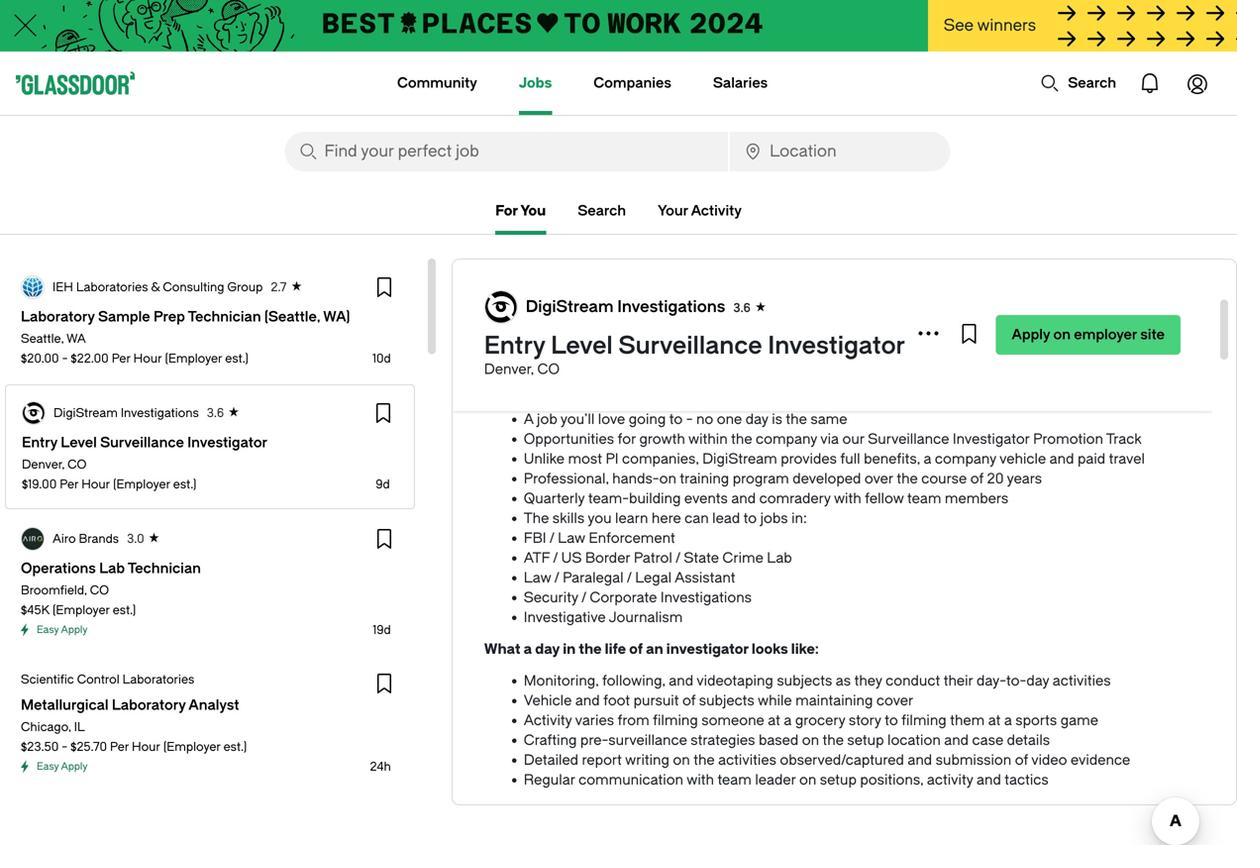 Task type: locate. For each thing, give the bounding box(es) containing it.
to down cover
[[885, 712, 898, 729]]

digistream investigations logo image
[[485, 291, 517, 323], [23, 402, 45, 424]]

with inside a job you'll love going to - no one day is the same opportunities for growth within the company via our surveillance investigator promotion track unlike most pi companies, digistream provides full benefits, a company vehicle and paid travel professional, hands-on training program developed over the course of 20 years quarterly team-building events and comradery with fellow team members the skills you learn here can lead to jobs in: fbi / law enforcement atf / us border patrol / state crime lab law / paralegal / legal assistant security / corporate investigations investigative journalism
[[834, 491, 862, 507]]

of right life
[[629, 641, 643, 657]]

0 horizontal spatial company
[[756, 431, 818, 447]]

salaries
[[713, 75, 768, 91]]

activity inside monitoring, following, and videotaping subjects as they conduct their day-to-day activities vehicle and foot pursuit of subjects while maintaining cover activity varies from filming someone at a grocery story to filming them at a sports game crafting pre-surveillance strategies based on the setup location and case details detailed report writing on the activities observed/captured and submission of video evidence regular communication with team leader on setup positions, activity and tactics
[[524, 712, 572, 729]]

/
[[550, 530, 555, 546], [553, 550, 558, 566], [676, 550, 681, 566], [555, 570, 559, 586], [627, 570, 632, 586], [582, 590, 587, 606]]

easy for $23.50
[[37, 761, 59, 772]]

1 horizontal spatial is
[[846, 280, 857, 297]]

- left no
[[686, 411, 693, 428]]

2.7
[[271, 280, 287, 294]]

game
[[1061, 712, 1099, 729]]

3.6 for topmost digistream investigations logo
[[734, 301, 751, 315]]

digistream investigations down autonomy,
[[526, 298, 726, 316]]

day-
[[977, 673, 1007, 689]]

easy down $45k
[[37, 624, 59, 636]]

0 horizontal spatial evidence
[[910, 300, 973, 317]]

setup down story
[[848, 732, 884, 749]]

a for a foot in the door to the investigations/security/law enforcement fields
[[524, 372, 534, 388]]

0 horizontal spatial day
[[535, 641, 560, 657]]

digistream
[[526, 298, 614, 316], [54, 406, 118, 420], [703, 451, 778, 467]]

investigator up "vehicle"
[[953, 431, 1030, 447]]

company up provides
[[756, 431, 818, 447]]

on down defend
[[1054, 327, 1071, 343]]

0 horizontal spatial co
[[67, 458, 87, 472]]

investigator
[[667, 641, 749, 657]]

grocery
[[796, 712, 846, 729]]

1 vertical spatial company
[[935, 451, 997, 467]]

average
[[582, 261, 638, 277]]

to-
[[1007, 673, 1027, 689]]

employer
[[1074, 327, 1138, 343]]

1 easy from the top
[[37, 624, 59, 636]]

2 easy from the top
[[37, 761, 59, 772]]

easy apply
[[37, 624, 88, 636], [37, 761, 88, 772]]

activities up game
[[1053, 673, 1111, 689]]

search link
[[578, 199, 626, 223]]

- inside chicago, il $23.50 - $25.70 per hour (employer est.)
[[62, 740, 67, 754]]

1 vertical spatial co
[[67, 458, 87, 472]]

for
[[496, 203, 518, 219]]

your
[[658, 203, 688, 219]]

with down have
[[1022, 280, 1051, 297]]

and down submission
[[977, 772, 1002, 788]]

1 what from the top
[[484, 340, 521, 356]]

life
[[605, 641, 626, 657]]

2 vertical spatial apply
[[61, 761, 88, 772]]

per right $19.00
[[60, 478, 79, 491]]

0 horizontal spatial law
[[524, 570, 551, 586]]

see winners link
[[928, 0, 1238, 54]]

site
[[1141, 327, 1165, 343]]

2 vertical spatial investigations
[[661, 590, 752, 606]]

setup down observed/captured
[[820, 772, 857, 788]]

team left leader at right
[[718, 772, 752, 788]]

you'll
[[990, 261, 1026, 277], [524, 340, 560, 356], [561, 411, 595, 428]]

0 horizontal spatial at
[[768, 712, 781, 729]]

their inside monitoring, following, and videotaping subjects as they conduct their day-to-day activities vehicle and foot pursuit of subjects while maintaining cover activity varies from filming someone at a grocery story to filming them at a sports game crafting pre-surveillance strategies based on the setup location and case details detailed report writing on the activities observed/captured and submission of video evidence regular communication with team leader on setup positions, activity and tactics
[[944, 673, 974, 689]]

0 vertical spatial their
[[1116, 300, 1148, 317]]

you'll left get:
[[524, 340, 560, 356]]

0 horizontal spatial digistream investigations
[[54, 406, 199, 420]]

0 horizontal spatial activities
[[719, 752, 777, 768]]

0 vertical spatial a
[[524, 372, 534, 388]]

team
[[908, 491, 942, 507], [718, 772, 752, 788]]

&
[[151, 280, 160, 294]]

0 horizontal spatial an
[[646, 641, 664, 657]]

investigations inside a job you'll love going to - no one day is the same opportunities for growth within the company via our surveillance investigator promotion track unlike most pi companies, digistream provides full benefits, a company vehicle and paid travel professional, hands-on training program developed over the course of 20 years quarterly team-building events and comradery with fellow team members the skills you learn here can lead to jobs in: fbi / law enforcement atf / us border patrol / state crime lab law / paralegal / legal assistant security / corporate investigations investigative journalism
[[661, 590, 752, 606]]

0 vertical spatial they
[[976, 300, 1006, 317]]

1 vertical spatial laboratories
[[123, 673, 195, 687]]

co for denver, co $19.00 per hour (employer est.)
[[67, 458, 87, 472]]

co up airo brands
[[67, 458, 87, 472]]

1 vertical spatial denver,
[[22, 458, 65, 472]]

1 horizontal spatial digistream investigations logo image
[[485, 291, 517, 323]]

law up us
[[558, 530, 586, 546]]

an down means
[[930, 280, 948, 297]]

job inside this isn't your average desk job - being a surveillance investigator means you'll have a career with excitement, travel, autonomy, and purpose. this role is meant for an individual with an adventurous and curious spirit, and the drive to provide our clients with the evidence they need to defend their cases. what you'll get:
[[677, 261, 698, 277]]

1 horizontal spatial foot
[[604, 693, 630, 709]]

0 vertical spatial easy
[[37, 624, 59, 636]]

0 horizontal spatial search
[[578, 203, 626, 219]]

spirit,
[[569, 300, 608, 317]]

0 vertical spatial this
[[484, 261, 514, 277]]

1 vertical spatial per
[[60, 478, 79, 491]]

digistream investigations logo image inside jobs list element
[[23, 402, 45, 424]]

2 a from the top
[[524, 411, 534, 428]]

a up based
[[784, 712, 792, 729]]

- inside seattle, wa $20.00 - $22.00 per hour (employer est.)
[[62, 352, 68, 366]]

training
[[680, 471, 730, 487]]

1 vertical spatial easy apply
[[37, 761, 88, 772]]

Search keyword field
[[285, 132, 728, 171]]

on down companies,
[[660, 471, 677, 487]]

search up average
[[578, 203, 626, 219]]

3.6 for digistream investigations logo inside jobs list element
[[207, 406, 224, 420]]

fellow
[[865, 491, 904, 507]]

companies link
[[594, 52, 672, 115]]

1 vertical spatial subjects
[[699, 693, 755, 709]]

denver, down entry
[[484, 361, 534, 378]]

0 vertical spatial easy apply
[[37, 624, 88, 636]]

0 horizontal spatial is
[[772, 411, 783, 428]]

pre-
[[581, 732, 609, 749]]

evidence down game
[[1071, 752, 1131, 768]]

view
[[484, 804, 516, 820]]

2 vertical spatial our
[[519, 804, 542, 820]]

1 a from the top
[[524, 372, 534, 388]]

ieh laboratories & consulting group logo image
[[22, 276, 44, 298]]

denver, inside denver, co $19.00 per hour (employer est.)
[[22, 458, 65, 472]]

day up 'monitoring,'
[[535, 641, 560, 657]]

1 vertical spatial is
[[772, 411, 783, 428]]

investigations down autonomy,
[[618, 298, 726, 316]]

cases.
[[484, 320, 528, 336]]

foot down get:
[[537, 372, 564, 388]]

2 vertical spatial you'll
[[561, 411, 595, 428]]

surveillance up role
[[764, 261, 851, 277]]

their down adventurous at the top right of the page
[[1116, 300, 1148, 317]]

members
[[945, 491, 1009, 507]]

events
[[685, 491, 728, 507]]

is down investigations/security/law
[[772, 411, 783, 428]]

0 vertical spatial investigations
[[618, 298, 726, 316]]

full
[[841, 451, 861, 467]]

investigations
[[618, 298, 726, 316], [121, 406, 199, 420], [661, 590, 752, 606]]

our right view
[[519, 804, 542, 820]]

0 vertical spatial is
[[846, 280, 857, 297]]

search
[[1068, 75, 1117, 91], [578, 203, 626, 219]]

pursuit
[[634, 693, 679, 709]]

apply for 19d
[[61, 624, 88, 636]]

positions,
[[860, 772, 924, 788]]

1 vertical spatial you'll
[[524, 340, 560, 356]]

laboratories left &
[[76, 280, 148, 294]]

apply on employer site button
[[996, 315, 1181, 355]]

apply down need
[[1012, 327, 1051, 343]]

hour inside seattle, wa $20.00 - $22.00 per hour (employer est.)
[[133, 352, 162, 366]]

surveillance inside a job you'll love going to - no one day is the same opportunities for growth within the company via our surveillance investigator promotion track unlike most pi companies, digistream provides full benefits, a company vehicle and paid travel professional, hands-on training program developed over the course of 20 years quarterly team-building events and comradery with fellow team members the skills you learn here can lead to jobs in: fbi / law enforcement atf / us border patrol / state crime lab law / paralegal / legal assistant security / corporate investigations investigative journalism
[[868, 431, 950, 447]]

easy down $23.50
[[37, 761, 59, 772]]

you'll up individual
[[990, 261, 1026, 277]]

digistream investigations logo image up entry
[[485, 291, 517, 323]]

promotion
[[1034, 431, 1104, 447]]

jobs
[[519, 75, 552, 91]]

at up case
[[989, 712, 1001, 729]]

for right meant
[[908, 280, 927, 297]]

surveillance down the drive
[[619, 332, 763, 360]]

1 horizontal spatial surveillance
[[764, 261, 851, 277]]

0 horizontal spatial digistream investigations logo image
[[23, 402, 45, 424]]

0 horizontal spatial subjects
[[699, 693, 755, 709]]

2 vertical spatial per
[[110, 740, 129, 754]]

None field
[[285, 132, 728, 171], [730, 132, 951, 171]]

surveillance
[[609, 732, 687, 749]]

subjects
[[777, 673, 833, 689], [699, 693, 755, 709]]

this left role
[[783, 280, 813, 297]]

lottie animation container image
[[318, 52, 398, 113], [318, 52, 398, 113], [1127, 59, 1174, 107], [1127, 59, 1174, 107], [1174, 59, 1222, 107]]

and down them
[[945, 732, 969, 749]]

easy apply down $45k
[[37, 624, 88, 636]]

investigator
[[854, 261, 937, 277], [768, 332, 906, 360], [953, 431, 1030, 447]]

and up the drive
[[691, 280, 717, 297]]

0 horizontal spatial 3.6
[[207, 406, 224, 420]]

job up opportunities
[[537, 411, 558, 428]]

patrol
[[634, 550, 673, 566]]

1 horizontal spatial law
[[558, 530, 586, 546]]

on right the writing at the right of the page
[[673, 752, 690, 768]]

0 vertical spatial co
[[538, 361, 560, 378]]

location
[[888, 732, 941, 749]]

our up full
[[843, 431, 865, 447]]

an
[[930, 280, 948, 297], [1054, 280, 1072, 297], [646, 641, 664, 657]]

0 horizontal spatial none field
[[285, 132, 728, 171]]

activities down strategies
[[719, 752, 777, 768]]

filming up location
[[902, 712, 947, 729]]

an down have
[[1054, 280, 1072, 297]]

0 vertical spatial hour
[[133, 352, 162, 366]]

0 horizontal spatial surveillance
[[619, 332, 763, 360]]

0 horizontal spatial denver,
[[22, 458, 65, 472]]

0 horizontal spatial their
[[944, 673, 974, 689]]

0 vertical spatial surveillance
[[764, 261, 851, 277]]

the down strategies
[[694, 752, 715, 768]]

to inside monitoring, following, and videotaping subjects as they conduct their day-to-day activities vehicle and foot pursuit of subjects while maintaining cover activity varies from filming someone at a grocery story to filming them at a sports game crafting pre-surveillance strategies based on the setup location and case details detailed report writing on the activities observed/captured and submission of video evidence regular communication with team leader on setup positions, activity and tactics
[[885, 712, 898, 729]]

the
[[640, 300, 663, 317], [884, 300, 907, 317], [583, 372, 604, 388], [658, 372, 679, 388], [786, 411, 807, 428], [731, 431, 753, 447], [897, 471, 918, 487], [579, 641, 602, 657], [823, 732, 844, 749], [694, 752, 715, 768]]

fields
[[950, 372, 985, 388]]

an down journalism
[[646, 641, 664, 657]]

0 vertical spatial subjects
[[777, 673, 833, 689]]

activity down vehicle
[[524, 712, 572, 729]]

for up pi
[[618, 431, 636, 447]]

2 horizontal spatial co
[[538, 361, 560, 378]]

growth
[[640, 431, 686, 447]]

3.6 inside jobs list element
[[207, 406, 224, 420]]

day up 'sports'
[[1027, 673, 1050, 689]]

0 horizontal spatial our
[[519, 804, 542, 820]]

1 horizontal spatial evidence
[[1071, 752, 1131, 768]]

0 horizontal spatial this
[[484, 261, 514, 277]]

- inside a job you'll love going to - no one day is the same opportunities for growth within the company via our surveillance investigator promotion track unlike most pi companies, digistream provides full benefits, a company vehicle and paid travel professional, hands-on training program developed over the course of 20 years quarterly team-building events and comradery with fellow team members the skills you learn here can lead to jobs in: fbi / law enforcement atf / us border patrol / state crime lab law / paralegal / legal assistant security / corporate investigations investigative journalism
[[686, 411, 693, 428]]

1 vertical spatial investigator
[[768, 332, 906, 360]]

a up unlike at the bottom left of the page
[[524, 411, 534, 428]]

for inside this isn't your average desk job - being a surveillance investigator means you'll have a career with excitement, travel, autonomy, and purpose. this role is meant for an individual with an adventurous and curious spirit, and the drive to provide our clients with the evidence they need to defend their cases. what you'll get:
[[908, 280, 927, 297]]

20
[[987, 471, 1004, 487]]

est.) inside chicago, il $23.50 - $25.70 per hour (employer est.)
[[224, 740, 247, 754]]

developed
[[793, 471, 861, 487]]

entry
[[484, 332, 545, 360]]

team inside monitoring, following, and videotaping subjects as they conduct their day-to-day activities vehicle and foot pursuit of subjects while maintaining cover activity varies from filming someone at a grocery story to filming them at a sports game crafting pre-surveillance strategies based on the setup location and case details detailed report writing on the activities observed/captured and submission of video evidence regular communication with team leader on setup positions, activity and tactics
[[718, 772, 752, 788]]

per inside seattle, wa $20.00 - $22.00 per hour (employer est.)
[[112, 352, 131, 366]]

pi
[[606, 451, 619, 467]]

1 vertical spatial activity
[[524, 712, 572, 729]]

1 vertical spatial surveillance
[[619, 332, 763, 360]]

investigations down assistant
[[661, 590, 752, 606]]

for you link
[[496, 199, 546, 223]]

clients
[[802, 300, 848, 317]]

evidence
[[910, 300, 973, 317], [1071, 752, 1131, 768]]

within
[[689, 431, 728, 447]]

per right $25.70
[[110, 740, 129, 754]]

you
[[588, 510, 612, 527]]

none field search keyword
[[285, 132, 728, 171]]

digistream up the program
[[703, 451, 778, 467]]

est.) inside seattle, wa $20.00 - $22.00 per hour (employer est.)
[[225, 352, 249, 366]]

recruitment
[[545, 804, 628, 820]]

our inside a job you'll love going to - no one day is the same opportunities for growth within the company via our surveillance investigator promotion track unlike most pi companies, digistream provides full benefits, a company vehicle and paid travel professional, hands-on training program developed over the course of 20 years quarterly team-building events and comradery with fellow team members the skills you learn here can lead to jobs in: fbi / law enforcement atf / us border patrol / state crime lab law / paralegal / legal assistant security / corporate investigations investigative journalism
[[843, 431, 865, 447]]

they inside monitoring, following, and videotaping subjects as they conduct their day-to-day activities vehicle and foot pursuit of subjects while maintaining cover activity varies from filming someone at a grocery story to filming them at a sports game crafting pre-surveillance strategies based on the setup location and case details detailed report writing on the activities observed/captured and submission of video evidence regular communication with team leader on setup positions, activity and tactics
[[855, 673, 883, 689]]

1 vertical spatial law
[[524, 570, 551, 586]]

the left life
[[579, 641, 602, 657]]

a right have
[[1065, 261, 1074, 277]]

digistream inside a job you'll love going to - no one day is the same opportunities for growth within the company via our surveillance investigator promotion track unlike most pi companies, digistream provides full benefits, a company vehicle and paid travel professional, hands-on training program developed over the course of 20 years quarterly team-building events and comradery with fellow team members the skills you learn here can lead to jobs in: fbi / law enforcement atf / us border patrol / state crime lab law / paralegal / legal assistant security / corporate investigations investigative journalism
[[703, 451, 778, 467]]

for you
[[496, 203, 546, 219]]

in down investigative
[[563, 641, 576, 657]]

0 vertical spatial search
[[1068, 75, 1117, 91]]

2 vertical spatial digistream
[[703, 451, 778, 467]]

0 horizontal spatial they
[[855, 673, 883, 689]]

enforcement
[[589, 530, 676, 546]]

investigations for digistream investigations logo inside jobs list element
[[121, 406, 199, 420]]

1 easy apply from the top
[[37, 624, 88, 636]]

1 horizontal spatial filming
[[902, 712, 947, 729]]

2 vertical spatial day
[[1027, 673, 1050, 689]]

quarterly
[[524, 491, 585, 507]]

digistream investigations logo image down $20.00
[[23, 402, 45, 424]]

-
[[701, 261, 708, 277], [62, 352, 68, 366], [686, 411, 693, 428], [62, 740, 67, 754]]

1 horizontal spatial an
[[930, 280, 948, 297]]

in down get:
[[567, 372, 579, 388]]

hour inside chicago, il $23.50 - $25.70 per hour (employer est.)
[[132, 740, 160, 754]]

(employer inside denver, co $19.00 per hour (employer est.)
[[113, 478, 170, 491]]

2 none field from the left
[[730, 132, 951, 171]]

1 vertical spatial for
[[618, 431, 636, 447]]

/ down paralegal
[[582, 590, 587, 606]]

investigative
[[524, 609, 606, 626]]

going
[[629, 411, 666, 428]]

co inside broomfield, co $45k (employer est.)
[[90, 584, 109, 598]]

defend
[[1064, 300, 1113, 317]]

detailed
[[524, 752, 579, 768]]

2 easy apply from the top
[[37, 761, 88, 772]]

activity
[[927, 772, 974, 788]]

1 vertical spatial day
[[535, 641, 560, 657]]

1 horizontal spatial their
[[1116, 300, 1148, 317]]

search inside button
[[1068, 75, 1117, 91]]

border
[[585, 550, 631, 566]]

foot inside monitoring, following, and videotaping subjects as they conduct their day-to-day activities vehicle and foot pursuit of subjects while maintaining cover activity varies from filming someone at a grocery story to filming them at a sports game crafting pre-surveillance strategies based on the setup location and case details detailed report writing on the activities observed/captured and submission of video evidence regular communication with team leader on setup positions, activity and tactics
[[604, 693, 630, 709]]

a down entry
[[524, 372, 534, 388]]

0 vertical spatial day
[[746, 411, 769, 428]]

a job you'll love going to - no one day is the same opportunities for growth within the company via our surveillance investigator promotion track unlike most pi companies, digistream provides full benefits, a company vehicle and paid travel professional, hands-on training program developed over the course of 20 years quarterly team-building events and comradery with fellow team members the skills you learn here can lead to jobs in: fbi / law enforcement atf / us border patrol / state crime lab law / paralegal / legal assistant security / corporate investigations investigative journalism
[[524, 411, 1145, 626]]

0 vertical spatial apply
[[1012, 327, 1051, 343]]

company up course
[[935, 451, 997, 467]]

1 vertical spatial investigations
[[121, 406, 199, 420]]

- left being
[[701, 261, 708, 277]]

they
[[976, 300, 1006, 317], [855, 673, 883, 689]]

2 horizontal spatial our
[[843, 431, 865, 447]]

1 vertical spatial digistream investigations logo image
[[23, 402, 45, 424]]

0 horizontal spatial activity
[[524, 712, 572, 729]]

lottie animation container image
[[1174, 59, 1222, 107], [1041, 73, 1060, 93], [1041, 73, 1060, 93]]

team down course
[[908, 491, 942, 507]]

their left day-
[[944, 673, 974, 689]]

2 horizontal spatial digistream
[[703, 451, 778, 467]]

is right role
[[846, 280, 857, 297]]

to right door in the top of the page
[[641, 372, 655, 388]]

a inside a job you'll love going to - no one day is the same opportunities for growth within the company via our surveillance investigator promotion track unlike most pi companies, digistream provides full benefits, a company vehicle and paid travel professional, hands-on training program developed over the course of 20 years quarterly team-building events and comradery with fellow team members the skills you learn here can lead to jobs in: fbi / law enforcement atf / us border patrol / state crime lab law / paralegal / legal assistant security / corporate investigations investigative journalism
[[524, 411, 534, 428]]

legal
[[635, 570, 672, 586]]

investigator inside this isn't your average desk job - being a surveillance investigator means you'll have a career with excitement, travel, autonomy, and purpose. this role is meant for an individual with an adventurous and curious spirit, and the drive to provide our clients with the evidence they need to defend their cases. what you'll get:
[[854, 261, 937, 277]]

easy apply down $23.50
[[37, 761, 88, 772]]

1 horizontal spatial team
[[908, 491, 942, 507]]

communication
[[579, 772, 684, 788]]

law down atf
[[524, 570, 551, 586]]

apply down broomfield, co $45k (employer est.)
[[61, 624, 88, 636]]

2 horizontal spatial surveillance
[[868, 431, 950, 447]]

per inside chicago, il $23.50 - $25.70 per hour (employer est.)
[[110, 740, 129, 754]]

day inside monitoring, following, and videotaping subjects as they conduct their day-to-day activities vehicle and foot pursuit of subjects while maintaining cover activity varies from filming someone at a grocery story to filming them at a sports game crafting pre-surveillance strategies based on the setup location and case details detailed report writing on the activities observed/captured and submission of video evidence regular communication with team leader on setup positions, activity and tactics
[[1027, 673, 1050, 689]]

companies,
[[622, 451, 699, 467]]

1 none field from the left
[[285, 132, 728, 171]]

1 vertical spatial job
[[537, 411, 558, 428]]

1 vertical spatial their
[[944, 673, 974, 689]]

of left 20
[[971, 471, 984, 487]]

1 horizontal spatial activity
[[691, 203, 742, 219]]

(employer inside broomfield, co $45k (employer est.)
[[53, 603, 110, 617]]

per for wa
[[112, 352, 131, 366]]

digistream down travel,
[[526, 298, 614, 316]]

2 horizontal spatial an
[[1054, 280, 1072, 297]]

with down developed
[[834, 491, 862, 507]]

1 horizontal spatial at
[[989, 712, 1001, 729]]

hour right $25.70
[[132, 740, 160, 754]]

- down the wa
[[62, 352, 68, 366]]

1 vertical spatial digistream
[[54, 406, 118, 420]]

0 vertical spatial for
[[908, 280, 927, 297]]

- left $25.70
[[62, 740, 67, 754]]

our inside this isn't your average desk job - being a surveillance investigator means you'll have a career with excitement, travel, autonomy, and purpose. this role is meant for an individual with an adventurous and curious spirit, and the drive to provide our clients with the evidence they need to defend their cases. what you'll get:
[[776, 300, 799, 317]]

0 vertical spatial digistream
[[526, 298, 614, 316]]

investigations inside jobs list element
[[121, 406, 199, 420]]

2 vertical spatial surveillance
[[868, 431, 950, 447]]

1 vertical spatial evidence
[[1071, 752, 1131, 768]]

autonomy,
[[615, 280, 688, 297]]

$22.00
[[71, 352, 109, 366]]

apply inside button
[[1012, 327, 1051, 343]]

your activity link
[[658, 199, 742, 223]]

the down benefits, on the bottom right of the page
[[897, 471, 918, 487]]

co inside denver, co $19.00 per hour (employer est.)
[[67, 458, 87, 472]]

our left "clients"
[[776, 300, 799, 317]]

2 what from the top
[[484, 641, 521, 657]]

$45k
[[21, 603, 50, 617]]

team inside a job you'll love going to - no one day is the same opportunities for growth within the company via our surveillance investigator promotion track unlike most pi companies, digistream provides full benefits, a company vehicle and paid travel professional, hands-on training program developed over the course of 20 years quarterly team-building events and comradery with fellow team members the skills you learn here can lead to jobs in: fbi / law enforcement atf / us border patrol / state crime lab law / paralegal / legal assistant security / corporate investigations investigative journalism
[[908, 491, 942, 507]]

0 vertical spatial what
[[484, 340, 521, 356]]

1 vertical spatial digistream investigations
[[54, 406, 199, 420]]

0 vertical spatial evidence
[[910, 300, 973, 317]]

1 vertical spatial easy
[[37, 761, 59, 772]]

1 vertical spatial this
[[783, 280, 813, 297]]

cover
[[877, 693, 914, 709]]

day right one
[[746, 411, 769, 428]]

at
[[768, 712, 781, 729], [989, 712, 1001, 729]]

1 horizontal spatial job
[[677, 261, 698, 277]]



Task type: describe. For each thing, give the bounding box(es) containing it.
scientific
[[21, 673, 74, 687]]

provides
[[781, 451, 837, 467]]

co inside entry level surveillance investigator denver, co
[[538, 361, 560, 378]]

the left door in the top of the page
[[583, 372, 604, 388]]

trailer:
[[631, 804, 675, 820]]

1 at from the left
[[768, 712, 781, 729]]

seattle,
[[21, 332, 64, 346]]

- inside this isn't your average desk job - being a surveillance investigator means you'll have a career with excitement, travel, autonomy, and purpose. this role is meant for an individual with an adventurous and curious spirit, and the drive to provide our clients with the evidence they need to defend their cases. what you'll get:
[[701, 261, 708, 277]]

investigator inside a job you'll love going to - no one day is the same opportunities for growth within the company via our surveillance investigator promotion track unlike most pi companies, digistream provides full benefits, a company vehicle and paid travel professional, hands-on training program developed over the course of 20 years quarterly team-building events and comradery with fellow team members the skills you learn here can lead to jobs in: fbi / law enforcement atf / us border patrol / state crime lab law / paralegal / legal assistant security / corporate investigations investigative journalism
[[953, 431, 1030, 447]]

digistream investigations inside jobs list element
[[54, 406, 199, 420]]

surveillance inside this isn't your average desk job - being a surveillance investigator means you'll have a career with excitement, travel, autonomy, and purpose. this role is meant for an individual with an adventurous and curious spirit, and the drive to provide our clients with the evidence they need to defend their cases. what you'll get:
[[764, 261, 851, 277]]

journalism
[[609, 609, 683, 626]]

airo brands
[[53, 532, 119, 546]]

none field search location
[[730, 132, 951, 171]]

program
[[733, 471, 790, 487]]

get:
[[563, 340, 590, 356]]

this isn't your average desk job - being a surveillance investigator means you'll have a career with excitement, travel, autonomy, and purpose. this role is meant for an individual with an adventurous and curious spirit, and the drive to provide our clients with the evidence they need to defend their cases. what you'll get:
[[484, 261, 1162, 356]]

the up observed/captured
[[823, 732, 844, 749]]

and up varies
[[576, 693, 600, 709]]

a left 'sports'
[[1005, 712, 1013, 729]]

monitoring,
[[524, 673, 599, 689]]

you'll inside a job you'll love going to - no one day is the same opportunities for growth within the company via our surveillance investigator promotion track unlike most pi companies, digistream provides full benefits, a company vehicle and paid travel professional, hands-on training program developed over the course of 20 years quarterly team-building events and comradery with fellow team members the skills you learn here can lead to jobs in: fbi / law enforcement atf / us border patrol / state crime lab law / paralegal / legal assistant security / corporate investigations investigative journalism
[[561, 411, 595, 428]]

of up tactics
[[1015, 752, 1029, 768]]

of right pursuit
[[683, 693, 696, 709]]

maintaining
[[796, 693, 873, 709]]

/ right fbi
[[550, 530, 555, 546]]

they inside this isn't your average desk job - being a surveillance investigator means you'll have a career with excitement, travel, autonomy, and purpose. this role is meant for an individual with an adventurous and curious spirit, and the drive to provide our clients with the evidence they need to defend their cases. what you'll get:
[[976, 300, 1006, 317]]

professional,
[[524, 471, 609, 487]]

investigations for topmost digistream investigations logo
[[618, 298, 726, 316]]

for inside a job you'll love going to - no one day is the same opportunities for growth within the company via our surveillance investigator promotion track unlike most pi companies, digistream provides full benefits, a company vehicle and paid travel professional, hands-on training program developed over the course of 20 years quarterly team-building events and comradery with fellow team members the skills you learn here can lead to jobs in: fbi / law enforcement atf / us border patrol / state crime lab law / paralegal / legal assistant security / corporate investigations investigative journalism
[[618, 431, 636, 447]]

the down meant
[[884, 300, 907, 317]]

the left "same"
[[786, 411, 807, 428]]

seattle, wa $20.00 - $22.00 per hour (employer est.)
[[21, 332, 249, 366]]

/ up security at the left
[[555, 570, 559, 586]]

paid
[[1078, 451, 1106, 467]]

level
[[551, 332, 613, 360]]

via
[[821, 431, 839, 447]]

skills
[[553, 510, 585, 527]]

meant
[[860, 280, 905, 297]]

co for broomfield, co $45k (employer est.)
[[90, 584, 109, 598]]

/ up corporate
[[627, 570, 632, 586]]

with down meant
[[851, 300, 881, 317]]

and down location
[[908, 752, 933, 768]]

excitement,
[[484, 280, 566, 297]]

1 vertical spatial in
[[563, 641, 576, 657]]

2 filming from the left
[[902, 712, 947, 729]]

need
[[1009, 300, 1044, 317]]

to right the drive
[[704, 300, 718, 317]]

what a day in the life of an investigator looks like:
[[484, 641, 819, 657]]

on inside button
[[1054, 327, 1071, 343]]

0 vertical spatial in
[[567, 372, 579, 388]]

a up purpose.
[[753, 261, 761, 277]]

them
[[950, 712, 985, 729]]

on right leader at right
[[800, 772, 817, 788]]

9d
[[376, 478, 390, 491]]

digistream inside jobs list element
[[54, 406, 118, 420]]

evidence inside monitoring, following, and videotaping subjects as they conduct their day-to-day activities vehicle and foot pursuit of subjects while maintaining cover activity varies from filming someone at a grocery story to filming them at a sports game crafting pre-surveillance strategies based on the setup location and case details detailed report writing on the activities observed/captured and submission of video evidence regular communication with team leader on setup positions, activity and tactics
[[1071, 752, 1131, 768]]

provide
[[721, 300, 773, 317]]

leader
[[755, 772, 796, 788]]

track
[[1107, 431, 1142, 447]]

apply on employer site
[[1012, 327, 1165, 343]]

over
[[865, 471, 894, 487]]

1 filming from the left
[[653, 712, 698, 729]]

est.) inside broomfield, co $45k (employer est.)
[[113, 603, 136, 617]]

investigator inside entry level surveillance investigator denver, co
[[768, 332, 906, 360]]

to left jobs
[[744, 510, 757, 527]]

0 vertical spatial digistream investigations
[[526, 298, 726, 316]]

years
[[1007, 471, 1043, 487]]

10d
[[373, 352, 391, 366]]

the down autonomy,
[[640, 300, 663, 317]]

apply for 24h
[[61, 761, 88, 772]]

est.) inside denver, co $19.00 per hour (employer est.)
[[173, 478, 197, 491]]

investigations/security/law
[[683, 372, 857, 388]]

1 horizontal spatial company
[[935, 451, 997, 467]]

a up 'monitoring,'
[[524, 641, 532, 657]]

view our recruitment trailer: https://youtu.be/4f4ecj0oqys
[[484, 804, 883, 820]]

jobs
[[761, 510, 788, 527]]

companies
[[594, 75, 672, 91]]

opportunities
[[524, 431, 614, 447]]

no
[[697, 411, 714, 428]]

your activity
[[658, 203, 742, 219]]

you
[[521, 203, 546, 219]]

2 at from the left
[[989, 712, 1001, 729]]

sports
[[1016, 712, 1058, 729]]

0 vertical spatial digistream investigations logo image
[[485, 291, 517, 323]]

their inside this isn't your average desk job - being a surveillance investigator means you'll have a career with excitement, travel, autonomy, and purpose. this role is meant for an individual with an adventurous and curious spirit, and the drive to provide our clients with the evidence they need to defend their cases. what you'll get:
[[1116, 300, 1148, 317]]

hour for il
[[132, 740, 160, 754]]

the up going
[[658, 372, 679, 388]]

security
[[524, 590, 578, 606]]

easy apply for (employer
[[37, 624, 88, 636]]

means
[[940, 261, 987, 277]]

paralegal
[[563, 570, 624, 586]]

unlike
[[524, 451, 565, 467]]

community link
[[397, 52, 477, 115]]

and down the program
[[732, 491, 756, 507]]

0 vertical spatial law
[[558, 530, 586, 546]]

with inside monitoring, following, and videotaping subjects as they conduct their day-to-day activities vehicle and foot pursuit of subjects while maintaining cover activity varies from filming someone at a grocery story to filming them at a sports game crafting pre-surveillance strategies based on the setup location and case details detailed report writing on the activities observed/captured and submission of video evidence regular communication with team leader on setup positions, activity and tactics
[[687, 772, 714, 788]]

monitoring, following, and videotaping subjects as they conduct their day-to-day activities vehicle and foot pursuit of subjects while maintaining cover activity varies from filming someone at a grocery story to filming them at a sports game crafting pre-surveillance strategies based on the setup location and case details detailed report writing on the activities observed/captured and submission of video evidence regular communication with team leader on setup positions, activity and tactics
[[524, 673, 1131, 788]]

atf
[[524, 550, 550, 566]]

from
[[618, 712, 650, 729]]

and down autonomy,
[[611, 300, 637, 317]]

varies
[[575, 712, 614, 729]]

consulting
[[163, 280, 224, 294]]

can
[[685, 510, 709, 527]]

to right need
[[1047, 300, 1061, 317]]

ieh
[[53, 280, 73, 294]]

observed/captured
[[780, 752, 905, 768]]

career
[[1077, 261, 1121, 277]]

case
[[973, 732, 1004, 749]]

adventurous
[[1075, 280, 1162, 297]]

Search location field
[[730, 132, 951, 171]]

of inside a job you'll love going to - no one day is the same opportunities for growth within the company via our surveillance investigator promotion track unlike most pi companies, digistream provides full benefits, a company vehicle and paid travel professional, hands-on training program developed over the course of 20 years quarterly team-building events and comradery with fellow team members the skills you learn here can lead to jobs in: fbi / law enforcement atf / us border patrol / state crime lab law / paralegal / legal assistant security / corporate investigations investigative journalism
[[971, 471, 984, 487]]

and down the promotion
[[1050, 451, 1075, 467]]

someone
[[702, 712, 765, 729]]

while
[[758, 693, 792, 709]]

is inside this isn't your average desk job - being a surveillance investigator means you'll have a career with excitement, travel, autonomy, and purpose. this role is meant for an individual with an adventurous and curious spirit, and the drive to provide our clients with the evidence they need to defend their cases. what you'll get:
[[846, 280, 857, 297]]

0 vertical spatial laboratories
[[76, 280, 148, 294]]

evidence inside this isn't your average desk job - being a surveillance investigator means you'll have a career with excitement, travel, autonomy, and purpose. this role is meant for an individual with an adventurous and curious spirit, and the drive to provide our clients with the evidence they need to defend their cases. what you'll get:
[[910, 300, 973, 317]]

easy apply for -
[[37, 761, 88, 772]]

0 vertical spatial setup
[[848, 732, 884, 749]]

community
[[397, 75, 477, 91]]

activity inside 'link'
[[691, 203, 742, 219]]

jobs list element
[[4, 259, 416, 845]]

one
[[717, 411, 742, 428]]

on inside a job you'll love going to - no one day is the same opportunities for growth within the company via our surveillance investigator promotion track unlike most pi companies, digistream provides full benefits, a company vehicle and paid travel professional, hands-on training program developed over the course of 20 years quarterly team-building events and comradery with fellow team members the skills you learn here can lead to jobs in: fbi / law enforcement atf / us border patrol / state crime lab law / paralegal / legal assistant security / corporate investigations investigative journalism
[[660, 471, 677, 487]]

0 vertical spatial activities
[[1053, 673, 1111, 689]]

a for a job you'll love going to - no one day is the same opportunities for growth within the company via our surveillance investigator promotion track unlike most pi companies, digistream provides full benefits, a company vehicle and paid travel professional, hands-on training program developed over the course of 20 years quarterly team-building events and comradery with fellow team members the skills you learn here can lead to jobs in: fbi / law enforcement atf / us border patrol / state crime lab law / paralegal / legal assistant security / corporate investigations investigative journalism
[[524, 411, 534, 428]]

videotaping
[[697, 673, 774, 689]]

surveillance inside entry level surveillance investigator denver, co
[[619, 332, 763, 360]]

denver, inside entry level surveillance investigator denver, co
[[484, 361, 534, 378]]

hour inside denver, co $19.00 per hour (employer est.)
[[81, 478, 110, 491]]

here
[[652, 510, 681, 527]]

on down grocery
[[802, 732, 820, 749]]

(employer inside chicago, il $23.50 - $25.70 per hour (employer est.)
[[163, 740, 221, 754]]

1 horizontal spatial digistream
[[526, 298, 614, 316]]

(employer inside seattle, wa $20.00 - $22.00 per hour (employer est.)
[[165, 352, 222, 366]]

and up cases.
[[484, 300, 511, 317]]

0 vertical spatial foot
[[537, 372, 564, 388]]

scientific control laboratories
[[21, 673, 195, 687]]

0 vertical spatial you'll
[[990, 261, 1026, 277]]

group
[[227, 280, 263, 294]]

day inside a job you'll love going to - no one day is the same opportunities for growth within the company via our surveillance investigator promotion track unlike most pi companies, digistream provides full benefits, a company vehicle and paid travel professional, hands-on training program developed over the course of 20 years quarterly team-building events and comradery with fellow team members the skills you learn here can lead to jobs in: fbi / law enforcement atf / us border patrol / state crime lab law / paralegal / legal assistant security / corporate investigations investigative journalism
[[746, 411, 769, 428]]

search button
[[1031, 63, 1127, 103]]

role
[[816, 280, 843, 297]]

and up pursuit
[[669, 673, 694, 689]]

$19.00
[[22, 478, 57, 491]]

hour for wa
[[133, 352, 162, 366]]

to up "growth"
[[670, 411, 683, 428]]

per for il
[[110, 740, 129, 754]]

3.0
[[127, 532, 144, 546]]

per inside denver, co $19.00 per hour (employer est.)
[[60, 478, 79, 491]]

the down one
[[731, 431, 753, 447]]

individual
[[951, 280, 1019, 297]]

1 vertical spatial setup
[[820, 772, 857, 788]]

with up adventurous at the top right of the page
[[1124, 261, 1154, 277]]

0 vertical spatial company
[[756, 431, 818, 447]]

crime
[[723, 550, 764, 566]]

airo brands logo image
[[22, 528, 44, 550]]

1 horizontal spatial this
[[783, 280, 813, 297]]

video
[[1032, 752, 1068, 768]]

job inside a job you'll love going to - no one day is the same opportunities for growth within the company via our surveillance investigator promotion track unlike most pi companies, digistream provides full benefits, a company vehicle and paid travel professional, hands-on training program developed over the course of 20 years quarterly team-building events and comradery with fellow team members the skills you learn here can lead to jobs in: fbi / law enforcement atf / us border patrol / state crime lab law / paralegal / legal assistant security / corporate investigations investigative journalism
[[537, 411, 558, 428]]

is inside a job you'll love going to - no one day is the same opportunities for growth within the company via our surveillance investigator promotion track unlike most pi companies, digistream provides full benefits, a company vehicle and paid travel professional, hands-on training program developed over the course of 20 years quarterly team-building events and comradery with fellow team members the skills you learn here can lead to jobs in: fbi / law enforcement atf / us border patrol / state crime lab law / paralegal / legal assistant security / corporate investigations investigative journalism
[[772, 411, 783, 428]]

/ left us
[[553, 550, 558, 566]]

1 vertical spatial search
[[578, 203, 626, 219]]

/ left state
[[676, 550, 681, 566]]

winners
[[978, 16, 1037, 35]]

1 vertical spatial activities
[[719, 752, 777, 768]]

writing
[[625, 752, 670, 768]]

regular
[[524, 772, 575, 788]]

a inside a job you'll love going to - no one day is the same opportunities for growth within the company via our surveillance investigator promotion track unlike most pi companies, digistream provides full benefits, a company vehicle and paid travel professional, hands-on training program developed over the course of 20 years quarterly team-building events and comradery with fellow team members the skills you learn here can lead to jobs in: fbi / law enforcement atf / us border patrol / state crime lab law / paralegal / legal assistant security / corporate investigations investigative journalism
[[924, 451, 932, 467]]

learn
[[615, 510, 648, 527]]

like:
[[792, 641, 819, 657]]

see
[[944, 16, 974, 35]]

easy for $45k
[[37, 624, 59, 636]]

what inside this isn't your average desk job - being a surveillance investigator means you'll have a career with excitement, travel, autonomy, and purpose. this role is meant for an individual with an adventurous and curious spirit, and the drive to provide our clients with the evidence they need to defend their cases. what you'll get:
[[484, 340, 521, 356]]

isn't
[[517, 261, 546, 277]]

denver, co $19.00 per hour (employer est.)
[[22, 458, 197, 491]]



Task type: vqa. For each thing, say whether or not it's contained in the screenshot.
bottommost THE THAT
no



